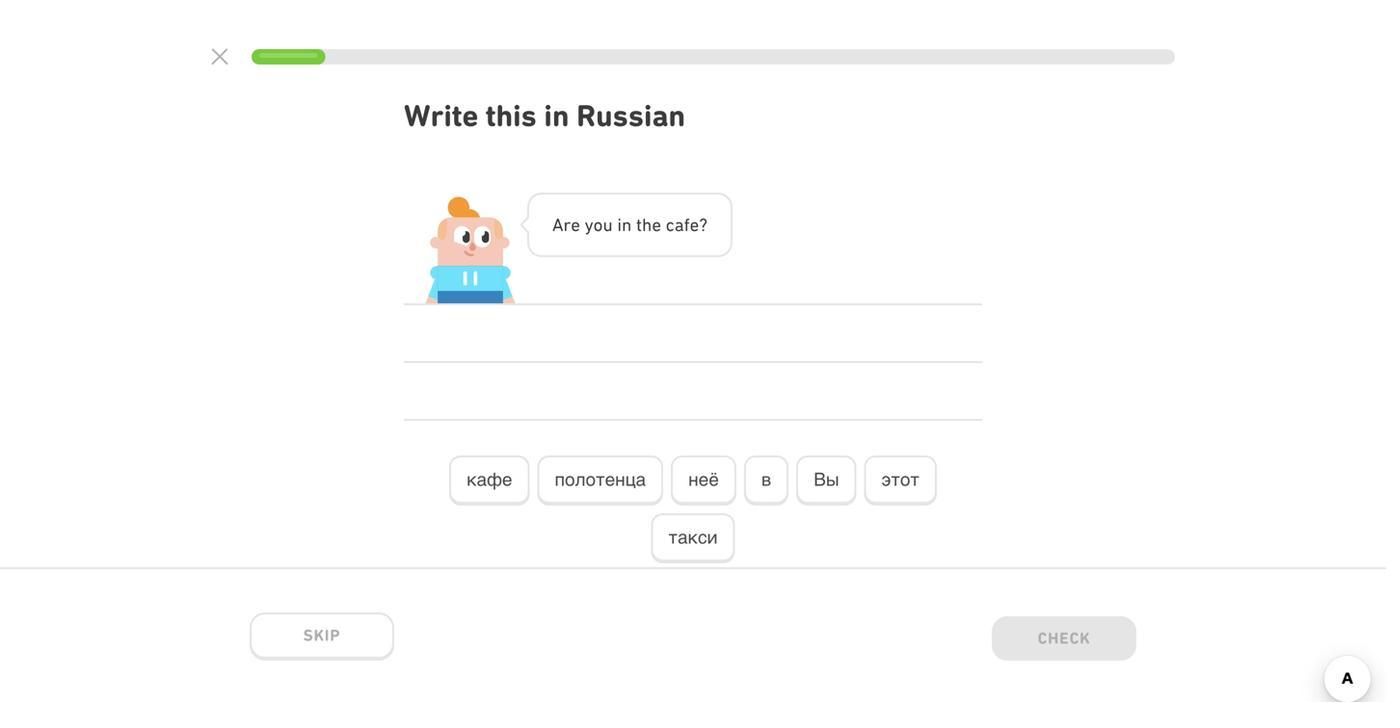 Task type: describe. For each thing, give the bounding box(es) containing it.
y
[[585, 215, 594, 235]]

skip button
[[250, 613, 394, 661]]

?
[[699, 215, 708, 235]]

этот button
[[865, 456, 937, 506]]

write
[[404, 98, 479, 134]]

этот
[[882, 470, 920, 490]]

i n t h e
[[617, 215, 662, 235]]

check
[[1038, 629, 1091, 648]]

check button
[[992, 617, 1137, 665]]

неё button
[[671, 456, 736, 506]]

a r e
[[552, 215, 580, 235]]

кафе
[[467, 470, 512, 490]]

такси button
[[651, 514, 735, 564]]

1 e from the left
[[571, 215, 580, 235]]

russian
[[577, 98, 686, 134]]

вы
[[814, 470, 839, 490]]

c
[[666, 215, 675, 235]]

в button
[[744, 456, 789, 506]]

полотенца button
[[537, 456, 663, 506]]

y o u
[[585, 215, 613, 235]]

t
[[636, 215, 642, 235]]

a
[[552, 215, 564, 235]]

в
[[762, 470, 772, 490]]

n
[[622, 215, 632, 235]]

h
[[642, 215, 652, 235]]

такси
[[669, 527, 718, 548]]

skip
[[303, 627, 341, 645]]

this
[[486, 98, 537, 134]]

полотенца
[[555, 470, 646, 490]]



Task type: vqa. For each thing, say whether or not it's contained in the screenshot.
I a m
no



Task type: locate. For each thing, give the bounding box(es) containing it.
u
[[603, 215, 613, 235]]

c a f e ?
[[666, 215, 708, 235]]

кафе button
[[449, 456, 530, 506]]

вы button
[[797, 456, 857, 506]]

in
[[544, 98, 569, 134]]

e left y
[[571, 215, 580, 235]]

0 horizontal spatial e
[[571, 215, 580, 235]]

e left c
[[652, 215, 662, 235]]

r
[[564, 215, 571, 235]]

2 e from the left
[[652, 215, 662, 235]]

1 horizontal spatial e
[[652, 215, 662, 235]]

3 e from the left
[[690, 215, 699, 235]]

a
[[675, 215, 684, 235]]

e right a
[[690, 215, 699, 235]]

progress bar
[[252, 49, 1175, 65]]

e
[[571, 215, 580, 235], [652, 215, 662, 235], [690, 215, 699, 235]]

f
[[684, 215, 690, 235]]

write this in russian
[[404, 98, 686, 134]]

i
[[617, 215, 622, 235]]

2 horizontal spatial e
[[690, 215, 699, 235]]

неё
[[689, 470, 719, 490]]

o
[[594, 215, 603, 235]]



